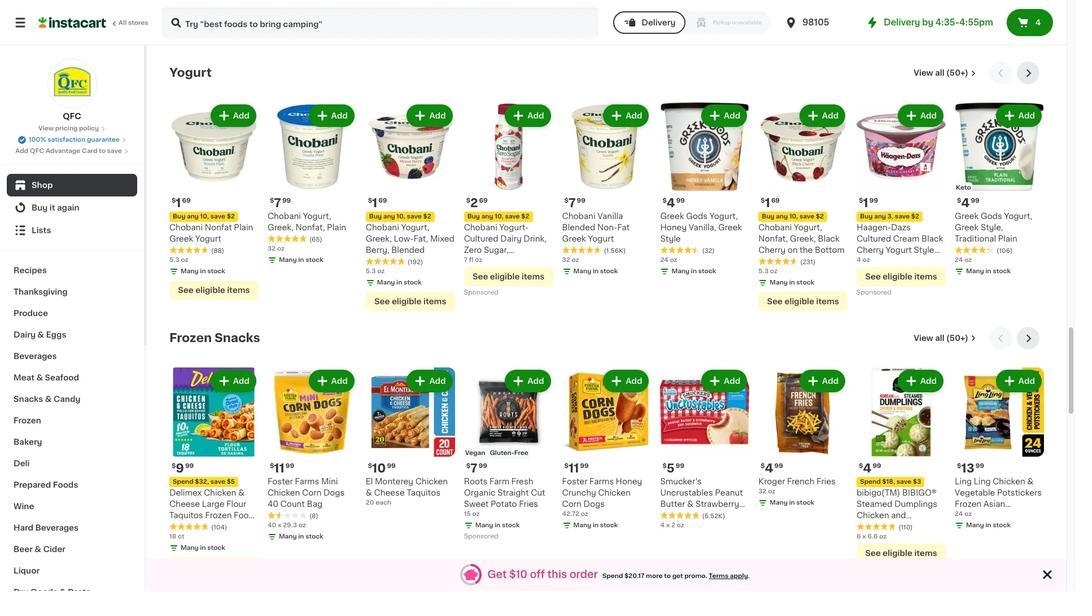 Task type: describe. For each thing, give the bounding box(es) containing it.
& inside delimex chicken & cheese large flour taquitos frozen food snacks
[[238, 489, 245, 497]]

oz right 6.6
[[879, 534, 887, 540]]

5.3 for chobani yogurt, nonfat, greek, black cherry on the bottom
[[758, 268, 769, 275]]

1 for chobani nonfat plain greek yogurt
[[176, 197, 181, 209]]

99 for foster farms honey crunchy chicken corn dogs
[[580, 463, 589, 469]]

any for greek
[[187, 214, 199, 220]]

chicken inside bibigo(tm) bibigo® steamed dumplings chicken and vegetable
[[857, 512, 889, 520]]

instacart logo image
[[38, 16, 106, 29]]

bibigo®
[[902, 489, 936, 497]]

(88)
[[211, 248, 224, 254]]

buy any 3, save $2
[[860, 214, 919, 220]]

view pricing policy
[[38, 125, 99, 132]]

$ 1 69 for chobani yogurt, greek, low-fat, mixed berry, blended
[[368, 197, 387, 209]]

view all (50+) button for 4
[[909, 62, 981, 84]]

5.3 oz for chobani yogurt, nonfat, greek, black cherry on the bottom
[[758, 268, 777, 275]]

see eligible items button for cream
[[857, 267, 946, 286]]

$ up chobani yogurt, greek, nonfat, plain on the top
[[270, 198, 274, 204]]

$ 1 69 for chobani nonfat plain greek yogurt
[[172, 197, 191, 209]]

98105
[[802, 18, 829, 27]]

x for 11
[[278, 522, 282, 529]]

dogs inside foster farms honey crunchy chicken corn dogs 42.72 oz
[[584, 500, 605, 508]]

(32) inside '(32) 14 oz'
[[997, 8, 1009, 14]]

produce
[[14, 309, 48, 317]]

gods for vanilla,
[[686, 212, 708, 220]]

save up yogurt-
[[505, 214, 520, 220]]

free
[[514, 450, 528, 456]]

24 oz for greek gods yogurt, honey vanilla, greek style
[[660, 257, 677, 263]]

6.6
[[868, 534, 878, 540]]

foster for foster farms mini chicken corn dogs 40 count bag
[[268, 478, 293, 486]]

oz inside roots farm fresh organic straight cut sweet potato fries 15 oz
[[472, 511, 480, 517]]

add inside add qfc advantage card to save link
[[15, 148, 28, 154]]

qfc inside add qfc advantage card to save link
[[30, 148, 44, 154]]

hard beverages
[[14, 524, 79, 532]]

items for bibigo(tm) bibigo® steamed dumplings chicken and vegetable
[[914, 550, 937, 557]]

see eligible items for dairy
[[473, 273, 544, 281]]

sponsored badge image down cheesecake
[[464, 290, 498, 296]]

chicken inside el monterey chicken & cheese taquitos 20 each
[[415, 478, 448, 486]]

blended inside chobani vanilla blended non-fat greek yogurt
[[562, 224, 595, 232]]

dairy inside chobani yogurt- cultured dairy drink, zero sugar, strawberry cheesecake inspired
[[500, 235, 522, 243]]

$5
[[227, 479, 235, 485]]

black for cream
[[922, 235, 943, 243]]

oz right fl on the top left of the page
[[475, 257, 482, 263]]

buy any 10, save $2 for greek
[[173, 214, 235, 220]]

1 for haagen-dazs cultured cream black cherry yogurt style snack
[[863, 197, 868, 209]]

99 for buy any 3, save $2
[[869, 198, 878, 204]]

strawberry inside smucker's uncrustables peanut butter & strawberry jam sandwich
[[696, 500, 739, 508]]

oz inside '(32) 14 oz'
[[963, 17, 971, 23]]

lists
[[32, 226, 51, 234]]

style inside haagen-dazs cultured cream black cherry yogurt style snack
[[914, 246, 934, 254]]

100%
[[29, 137, 46, 143]]

4 inside button
[[1035, 19, 1041, 27]]

2.29
[[464, 17, 478, 23]]

satisfaction
[[48, 137, 85, 143]]

delivery by 4:35-4:55pm
[[884, 18, 993, 27]]

yogurt-
[[499, 224, 529, 232]]

$ 7 99 for chobani yogurt, greek, nonfat, plain
[[270, 197, 291, 209]]

4 x 2 oz
[[660, 522, 684, 529]]

2 40 from the top
[[268, 522, 276, 529]]

69 for chobani nonfat plain greek yogurt
[[182, 198, 191, 204]]

gluten-
[[490, 450, 514, 456]]

& inside el monterey chicken & cheese taquitos 20 each
[[366, 489, 372, 497]]

16 oz
[[366, 5, 382, 12]]

99 for greek gods yogurt, honey vanilla, greek style
[[676, 198, 685, 204]]

dairy & eggs link
[[7, 324, 137, 346]]

1 vertical spatial beverages
[[35, 524, 79, 532]]

$2 for cream
[[911, 214, 919, 220]]

24 oz inside 'product' group
[[955, 511, 972, 517]]

$ inside $ 10 99
[[368, 463, 372, 469]]

chobani vanilla blended non-fat greek yogurt
[[562, 212, 630, 243]]

0 horizontal spatial 2
[[470, 197, 478, 209]]

view for 7
[[914, 334, 933, 342]]

chicken inside foster farms honey crunchy chicken corn dogs 42.72 oz
[[598, 489, 631, 497]]

plain inside the chobani nonfat plain greek yogurt
[[234, 224, 253, 232]]

ling ling chicken & vegetable potstickers frozen asian appetizers
[[955, 478, 1042, 520]]

chicken inside ling ling chicken & vegetable potstickers frozen asian appetizers
[[993, 478, 1025, 486]]

foster farms honey crunchy chicken corn dogs 42.72 oz
[[562, 478, 642, 517]]

eligible for greek,
[[785, 298, 814, 306]]

card
[[82, 148, 97, 154]]

nonfat
[[205, 224, 232, 232]]

2 horizontal spatial x
[[862, 534, 866, 540]]

order
[[570, 569, 598, 580]]

see eligible items for greek,
[[767, 298, 839, 306]]

18 ct
[[169, 534, 184, 540]]

99 for spend $18, save $3
[[873, 463, 881, 469]]

snacks & candy link
[[7, 388, 137, 410]]

keto
[[956, 185, 971, 191]]

recipes
[[14, 267, 47, 274]]

shop
[[32, 181, 53, 189]]

french
[[787, 478, 815, 486]]

recipes link
[[7, 260, 137, 281]]

$ 11 99 for foster farms mini chicken corn dogs 40 count bag
[[270, 463, 294, 474]]

organic
[[464, 489, 496, 497]]

sponsored badge image down the snack
[[857, 290, 891, 296]]

spend $32, save $5
[[173, 479, 235, 485]]

all for 13
[[935, 334, 944, 342]]

(32) inside item carousel region
[[702, 248, 715, 254]]

(1.56k)
[[604, 248, 626, 254]]

sweet
[[464, 500, 489, 508]]

1 horizontal spatial $ 7 99
[[466, 463, 487, 474]]

chobani yogurt, nonfat, greek, black cherry on the bottom
[[758, 224, 845, 254]]

chobani yogurt, greek, low-fat, mixed berry, blended
[[366, 224, 454, 254]]

fat
[[617, 224, 630, 232]]

0 horizontal spatial snacks
[[14, 395, 43, 403]]

dogs inside foster farms mini chicken corn dogs 40 count bag
[[323, 489, 345, 497]]

beverages link
[[7, 346, 137, 367]]

fries inside roots farm fresh organic straight cut sweet potato fries 15 oz
[[519, 500, 538, 508]]

gods for style,
[[981, 212, 1002, 220]]

fries inside 'kroger french fries 32 oz'
[[817, 478, 836, 486]]

snacks & candy
[[14, 395, 80, 403]]

oz right 2.29
[[480, 17, 487, 23]]

$ inside $ 1 99
[[859, 198, 863, 204]]

oz down chobani yogurt, greek, nonfat, plain on the top
[[277, 246, 284, 252]]

oz down berry,
[[377, 268, 385, 275]]

cider
[[43, 545, 66, 553]]

bakery
[[14, 438, 42, 446]]

10
[[372, 463, 386, 474]]

(32) 14 oz
[[955, 8, 1009, 23]]

chicken inside delimex chicken & cheese large flour taquitos frozen food snacks
[[204, 489, 236, 497]]

qfc inside qfc link
[[63, 112, 81, 120]]

save up dazs
[[895, 214, 910, 220]]

items for chobani yogurt- cultured dairy drink, zero sugar, strawberry cheesecake inspired
[[522, 273, 544, 281]]

chicken inside foster farms mini chicken corn dogs 40 count bag
[[268, 489, 300, 497]]

0 vertical spatial beverages
[[14, 352, 57, 360]]

2 many in stock button from the left
[[268, 0, 357, 16]]

0 horizontal spatial to
[[99, 148, 106, 154]]

view all (50+) for 4
[[914, 69, 968, 77]]

4:55pm
[[959, 18, 993, 27]]

frozen inside delimex chicken & cheese large flour taquitos frozen food snacks
[[205, 512, 232, 520]]

straight
[[498, 489, 529, 497]]

$ down 'vegan'
[[466, 463, 470, 469]]

$ up bibigo(tm)
[[859, 463, 863, 469]]

$2 for greek
[[227, 214, 235, 220]]

beer
[[14, 545, 33, 553]]

delivery button
[[613, 11, 686, 34]]

$ up foster farms mini chicken corn dogs 40 count bag on the bottom of page
[[270, 463, 274, 469]]

1 many in stock button from the left
[[169, 0, 259, 15]]

$ up chobani yogurt, nonfat, greek, black cherry on the bottom
[[761, 198, 765, 204]]

liquor
[[14, 567, 40, 575]]

$ 2 69
[[466, 197, 488, 209]]

cheese inside el monterey chicken & cheese taquitos 20 each
[[374, 489, 405, 497]]

taquitos inside delimex chicken & cheese large flour taquitos frozen food snacks
[[169, 512, 203, 520]]

el monterey chicken & cheese taquitos 20 each
[[366, 478, 448, 506]]

haagen-dazs cultured cream black cherry yogurt style snack
[[857, 224, 943, 266]]

eligible for dairy
[[490, 273, 520, 281]]

oz down jam
[[677, 522, 684, 529]]

see eligible items button for low-
[[366, 292, 455, 311]]

any for dairy
[[481, 214, 493, 220]]

save left $5
[[210, 479, 225, 485]]

delivery by 4:35-4:55pm link
[[866, 16, 993, 29]]

large
[[202, 500, 224, 508]]

zero
[[464, 246, 482, 254]]

corn inside foster farms honey crunchy chicken corn dogs 42.72 oz
[[562, 500, 582, 508]]

$ 4 99 for kroger french fries
[[761, 463, 783, 474]]

get $10 off this order spend $20.17 more to get promo. terms apply .
[[487, 569, 750, 580]]

eligible for greek
[[195, 286, 225, 294]]

beer & cider
[[14, 545, 66, 553]]

shop link
[[7, 174, 137, 196]]

roots
[[464, 478, 487, 486]]

$ up the chobani nonfat plain greek yogurt
[[172, 198, 176, 204]]

by
[[922, 18, 933, 27]]

oz right 16.3
[[576, 5, 584, 12]]

foster farms mini chicken corn dogs 40 count bag
[[268, 478, 345, 508]]

jam
[[660, 512, 677, 520]]

greek inside the chobani nonfat plain greek yogurt
[[169, 235, 193, 243]]

blended inside chobani yogurt, greek, low-fat, mixed berry, blended
[[391, 246, 425, 254]]

thanksgiving
[[14, 288, 68, 296]]

oz down traditional
[[964, 257, 972, 263]]

$ 1 99
[[859, 197, 878, 209]]

$ up berry,
[[368, 198, 372, 204]]

see eligible items button for greek
[[169, 281, 259, 300]]

18
[[169, 534, 176, 540]]

& right meat
[[36, 374, 43, 382]]

bibigo(tm) bibigo® steamed dumplings chicken and vegetable
[[857, 489, 937, 531]]

& inside ling ling chicken & vegetable potstickers frozen asian appetizers
[[1027, 478, 1034, 486]]

$2 for greek,
[[816, 214, 824, 220]]

on
[[788, 246, 798, 254]]

eggs
[[46, 331, 66, 339]]

buy any 10, save $2 for greek,
[[762, 214, 824, 220]]

spend for 4
[[860, 479, 881, 485]]

to inside the get $10 off this order spend $20.17 more to get promo. terms apply .
[[664, 573, 671, 579]]

buy any 10, save $2 for low-
[[369, 214, 431, 220]]

99 for roots farm fresh organic straight cut sweet potato fries
[[479, 463, 487, 469]]

appetizers
[[955, 512, 998, 520]]

produce link
[[7, 303, 137, 324]]

32 oz for chobani yogurt, greek, nonfat, plain
[[268, 246, 284, 252]]

99 for kroger french fries
[[774, 463, 783, 469]]

style inside "greek gods yogurt, honey vanilla, greek style"
[[660, 235, 681, 243]]

oz down chobani yogurt, nonfat, greek, black cherry on the bottom
[[770, 268, 777, 275]]

qfc logo image
[[47, 59, 97, 108]]

99 for spend $32, save $5
[[185, 463, 194, 469]]

5.3 oz for chobani yogurt, greek, low-fat, mixed berry, blended
[[366, 268, 385, 275]]

prepared
[[14, 481, 51, 489]]

oz down "greek gods yogurt, honey vanilla, greek style"
[[670, 257, 677, 263]]

view for buy any 10, save $2
[[914, 69, 933, 77]]

see for chobani nonfat plain greek yogurt
[[178, 286, 194, 294]]

save up chobani yogurt, greek, low-fat, mixed berry, blended
[[407, 214, 422, 220]]

(8)
[[309, 513, 318, 520]]

10, for low-
[[397, 214, 405, 220]]

seafood
[[45, 374, 79, 382]]

smucker's uncrustables peanut butter & strawberry jam sandwich
[[660, 478, 743, 520]]

kroger
[[758, 478, 785, 486]]

view all (50+) for 13
[[914, 334, 968, 342]]

chobani for low-
[[366, 224, 399, 232]]

beer & cider link
[[7, 539, 137, 560]]

snack
[[857, 258, 881, 266]]

oz down 13
[[964, 511, 972, 517]]

oz down the chobani nonfat plain greek yogurt
[[181, 257, 188, 263]]

cheesecake
[[464, 269, 513, 277]]

bag
[[307, 500, 322, 508]]

$ inside $ 9 99
[[172, 463, 176, 469]]

yogurt, inside greek gods yogurt, greek style, traditional plain
[[1004, 212, 1032, 220]]

5.3 oz for chobani nonfat plain greek yogurt
[[169, 257, 188, 263]]

uncrustables
[[660, 489, 713, 497]]

99 for foster farms mini chicken corn dogs 40 count bag
[[286, 463, 294, 469]]

eligible for cream
[[883, 273, 912, 281]]

sponsored badge image down "2.29 oz"
[[464, 39, 498, 45]]

save inside add qfc advantage card to save link
[[107, 148, 122, 154]]

deli link
[[7, 453, 137, 474]]

24 for greek gods yogurt, honey vanilla, greek style
[[660, 257, 668, 263]]

69 for chobani yogurt, greek, low-fat, mixed berry, blended
[[379, 198, 387, 204]]

6
[[857, 534, 861, 540]]

4 oz
[[857, 257, 870, 263]]

save up chobani yogurt, nonfat, greek, black cherry on the bottom
[[800, 214, 814, 220]]

close image
[[1041, 568, 1054, 582]]

4 inside 'product' group
[[660, 522, 665, 529]]

buy left the it
[[32, 204, 48, 212]]

& right beer
[[35, 545, 41, 553]]

$ 11 99 for foster farms honey crunchy chicken corn dogs
[[564, 463, 589, 474]]

$ inside $ 5 99
[[663, 463, 667, 469]]

oz down chobani vanilla blended non-fat greek yogurt
[[572, 257, 579, 263]]

farms for chicken
[[589, 478, 614, 486]]

$ up kroger
[[761, 463, 765, 469]]

(231)
[[800, 259, 815, 266]]

frozen inside ling ling chicken & vegetable potstickers frozen asian appetizers
[[955, 500, 982, 508]]

buy for chobani yogurt- cultured dairy drink, zero sugar, strawberry cheesecake inspired
[[467, 214, 480, 220]]

(106)
[[997, 248, 1013, 254]]



Task type: locate. For each thing, give the bounding box(es) containing it.
1 69 from the left
[[182, 198, 191, 204]]

100% satisfaction guarantee button
[[18, 133, 126, 145]]

any up the chobani nonfat plain greek yogurt
[[187, 214, 199, 220]]

buy any 10, save $2 up chobani yogurt, nonfat, greek, black cherry on the bottom
[[762, 214, 824, 220]]

spend inside the get $10 off this order spend $20.17 more to get promo. terms apply .
[[602, 573, 623, 579]]

chobani for greek,
[[758, 224, 792, 232]]

buy for haagen-dazs cultured cream black cherry yogurt style snack
[[860, 214, 873, 220]]

chobani for dairy
[[464, 224, 497, 232]]

5 $2 from the left
[[911, 214, 919, 220]]

2 horizontal spatial 32
[[758, 489, 766, 495]]

see eligible items button down haagen-dazs cultured cream black cherry yogurt style snack at the top right
[[857, 267, 946, 286]]

strawberry
[[464, 258, 508, 266], [696, 500, 739, 508]]

item carousel region containing yogurt
[[169, 62, 1044, 318]]

2 horizontal spatial spend
[[860, 479, 881, 485]]

10, for greek,
[[789, 214, 798, 220]]

qfc link
[[47, 59, 97, 122]]

fresh
[[511, 478, 533, 486]]

$ down keto
[[957, 198, 961, 204]]

deli
[[14, 460, 30, 468]]

10,
[[200, 214, 209, 220], [397, 214, 405, 220], [495, 214, 503, 220], [789, 214, 798, 220]]

see eligible items for dumplings
[[865, 550, 937, 557]]

2 horizontal spatial snacks
[[215, 332, 260, 344]]

10, for greek
[[200, 214, 209, 220]]

99 inside $ 5 99
[[676, 463, 684, 469]]

cultured inside chobani yogurt- cultured dairy drink, zero sugar, strawberry cheesecake inspired
[[464, 235, 498, 243]]

1 buy any 10, save $2 from the left
[[173, 214, 235, 220]]

mixed
[[430, 235, 454, 243]]

eligible down haagen-dazs cultured cream black cherry yogurt style snack at the top right
[[883, 273, 912, 281]]

foster inside foster farms honey crunchy chicken corn dogs 42.72 oz
[[562, 478, 587, 486]]

items for chobani yogurt, greek, low-fat, mixed berry, blended
[[423, 298, 446, 306]]

vegetable inside bibigo(tm) bibigo® steamed dumplings chicken and vegetable
[[857, 523, 897, 531]]

(110)
[[898, 525, 913, 531]]

1 horizontal spatial gods
[[981, 212, 1002, 220]]

snacks inside delimex chicken & cheese large flour taquitos frozen food snacks
[[169, 523, 198, 531]]

0 horizontal spatial nonfat,
[[296, 224, 325, 232]]

cultured for 2
[[464, 235, 498, 243]]

1 vertical spatial snacks
[[14, 395, 43, 403]]

5.3 for chobani nonfat plain greek yogurt
[[169, 257, 179, 263]]

and
[[891, 512, 906, 520]]

0 horizontal spatial cheese
[[169, 500, 200, 508]]

honey inside "greek gods yogurt, honey vanilla, greek style"
[[660, 224, 687, 232]]

spend left the $20.17
[[602, 573, 623, 579]]

69 for chobani yogurt, nonfat, greek, black cherry on the bottom
[[771, 198, 780, 204]]

buy for chobani nonfat plain greek yogurt
[[173, 214, 185, 220]]

0 vertical spatial cheese
[[374, 489, 405, 497]]

6 x 6.6 oz
[[857, 534, 887, 540]]

get
[[487, 569, 507, 580]]

1 vertical spatial cheese
[[169, 500, 200, 508]]

2 cultured from the left
[[857, 235, 891, 243]]

thanksgiving link
[[7, 281, 137, 303]]

1 view all (50+) button from the top
[[909, 62, 981, 84]]

bottom
[[815, 246, 845, 254]]

1 (50+) from the top
[[946, 69, 968, 77]]

all stores link
[[38, 7, 149, 38]]

spend for 9
[[173, 479, 193, 485]]

items for chobani yogurt, nonfat, greek, black cherry on the bottom
[[816, 298, 839, 306]]

prepared foods
[[14, 481, 78, 489]]

see eligible items button down (110)
[[857, 544, 946, 563]]

0 vertical spatial fries
[[817, 478, 836, 486]]

24 oz down 13
[[955, 511, 972, 517]]

15
[[464, 511, 471, 517]]

steamed
[[857, 500, 893, 508]]

view all (50+) button for 13
[[909, 327, 981, 350]]

farms up crunchy
[[589, 478, 614, 486]]

3 69 from the left
[[479, 198, 488, 204]]

x inside 'product' group
[[666, 522, 670, 529]]

kroger french fries 32 oz
[[758, 478, 836, 495]]

0 vertical spatial style
[[660, 235, 681, 243]]

chobani inside chobani vanilla blended non-fat greek yogurt
[[562, 212, 596, 220]]

99 up "spend $18, save $3" on the bottom of the page
[[873, 463, 881, 469]]

0 vertical spatial snacks
[[215, 332, 260, 344]]

(50+) for 13
[[946, 334, 968, 342]]

chobani for greek
[[169, 224, 203, 232]]

1 horizontal spatial taquitos
[[407, 489, 440, 497]]

0 vertical spatial 2
[[470, 197, 478, 209]]

0 horizontal spatial 5.3 oz
[[169, 257, 188, 263]]

$ 1 69 up chobani yogurt, nonfat, greek, black cherry on the bottom
[[761, 197, 780, 209]]

terms
[[709, 573, 728, 579]]

view all (50+) button
[[909, 62, 981, 84], [909, 327, 981, 350]]

2 horizontal spatial $ 7 99
[[564, 197, 585, 209]]

see for chobani yogurt, nonfat, greek, black cherry on the bottom
[[767, 298, 783, 306]]

yogurt,
[[303, 212, 331, 220], [710, 212, 738, 220], [1004, 212, 1032, 220], [401, 224, 429, 232], [794, 224, 822, 232]]

99 up chobani vanilla blended non-fat greek yogurt
[[577, 198, 585, 204]]

2 gods from the left
[[981, 212, 1002, 220]]

1 horizontal spatial cherry
[[857, 246, 884, 254]]

99 inside $ 1 99
[[869, 198, 878, 204]]

1 vertical spatial nonfat,
[[758, 235, 788, 243]]

buy up berry,
[[369, 214, 382, 220]]

2 any from the left
[[383, 214, 395, 220]]

11 for foster farms honey crunchy chicken corn dogs
[[569, 463, 579, 474]]

oz inside 'kroger french fries 32 oz'
[[768, 489, 775, 495]]

honey inside foster farms honey crunchy chicken corn dogs 42.72 oz
[[616, 478, 642, 486]]

24 inside 'product' group
[[955, 511, 963, 517]]

0 horizontal spatial blended
[[391, 246, 425, 254]]

stores
[[128, 20, 148, 26]]

yogurt inside chobani vanilla blended non-fat greek yogurt
[[588, 235, 614, 243]]

7 up chobani yogurt, greek, nonfat, plain on the top
[[274, 197, 281, 209]]

chicken up count
[[268, 489, 300, 497]]

0 horizontal spatial fries
[[519, 500, 538, 508]]

beverages down dairy & eggs
[[14, 352, 57, 360]]

all for 4
[[935, 69, 944, 77]]

1 for chobani yogurt, nonfat, greek, black cherry on the bottom
[[765, 197, 770, 209]]

$2 for dairy
[[521, 214, 529, 220]]

view inside "link"
[[38, 125, 54, 132]]

delivery down 4 lb
[[642, 19, 676, 27]]

10, for dairy
[[495, 214, 503, 220]]

99 inside $ 9 99
[[185, 463, 194, 469]]

40 x 29.3 oz
[[268, 522, 306, 529]]

delimex
[[169, 489, 202, 497]]

corn
[[302, 489, 321, 497], [562, 500, 582, 508]]

greek, for 7
[[268, 224, 294, 232]]

product group containing 2
[[464, 102, 553, 299]]

farms left mini
[[295, 478, 319, 486]]

see eligible items for low-
[[374, 298, 446, 306]]

x left 29.3
[[278, 522, 282, 529]]

0 horizontal spatial strawberry
[[464, 258, 508, 266]]

1 horizontal spatial blended
[[562, 224, 595, 232]]

more
[[646, 573, 663, 579]]

yogurt inside haagen-dazs cultured cream black cherry yogurt style snack
[[886, 246, 912, 254]]

0 horizontal spatial cherry
[[758, 246, 786, 254]]

dogs down crunchy
[[584, 500, 605, 508]]

69 up zero
[[479, 198, 488, 204]]

$2 inside 'product' group
[[521, 214, 529, 220]]

1 vertical spatial honey
[[616, 478, 642, 486]]

11 up crunchy
[[569, 463, 579, 474]]

None search field
[[161, 7, 599, 38]]

Search field
[[163, 8, 598, 37]]

1 foster from the left
[[268, 478, 293, 486]]

spend up bibigo(tm)
[[860, 479, 881, 485]]

4 1 from the left
[[863, 197, 868, 209]]

gods inside "greek gods yogurt, honey vanilla, greek style"
[[686, 212, 708, 220]]

$ 10 99
[[368, 463, 396, 474]]

2 horizontal spatial 5.3 oz
[[758, 268, 777, 275]]

1 all from the top
[[935, 69, 944, 77]]

blended left non-
[[562, 224, 595, 232]]

all
[[119, 20, 127, 26]]

0 horizontal spatial 11
[[274, 463, 284, 474]]

product group containing ★★★★★
[[464, 0, 553, 48]]

32 down chobani vanilla blended non-fat greek yogurt
[[562, 257, 570, 263]]

1 vertical spatial blended
[[391, 246, 425, 254]]

7 for roots farm fresh organic straight cut sweet potato fries
[[470, 463, 477, 474]]

0 horizontal spatial 5.3
[[169, 257, 179, 263]]

spend up the 'delimex'
[[173, 479, 193, 485]]

4 buy any 10, save $2 from the left
[[762, 214, 824, 220]]

2 $2 from the left
[[423, 214, 431, 220]]

any for low-
[[383, 214, 395, 220]]

0 horizontal spatial dairy
[[14, 331, 36, 339]]

4 69 from the left
[[771, 198, 780, 204]]

black inside chobani yogurt, nonfat, greek, black cherry on the bottom
[[818, 235, 840, 243]]

ling down 13
[[955, 478, 972, 486]]

eligible for dumplings
[[883, 550, 912, 557]]

corn up 42.72
[[562, 500, 582, 508]]

delimex chicken & cheese large flour taquitos frozen food snacks
[[169, 489, 254, 531]]

$ up el
[[368, 463, 372, 469]]

items
[[522, 273, 544, 281], [914, 273, 937, 281], [227, 286, 250, 294], [423, 298, 446, 306], [816, 298, 839, 306], [914, 550, 937, 557]]

0 horizontal spatial greek,
[[268, 224, 294, 232]]

cherry for cultured
[[857, 246, 884, 254]]

1 1 from the left
[[176, 197, 181, 209]]

advantage
[[46, 148, 80, 154]]

yogurt inside the chobani nonfat plain greek yogurt
[[195, 235, 221, 243]]

oz down kroger
[[768, 489, 775, 495]]

cheese inside delimex chicken & cheese large flour taquitos frozen food snacks
[[169, 500, 200, 508]]

2 view all (50+) button from the top
[[909, 327, 981, 350]]

service type group
[[613, 11, 771, 34]]

1 vertical spatial view
[[38, 125, 54, 132]]

0 horizontal spatial foster
[[268, 478, 293, 486]]

★★★★★
[[464, 6, 503, 14], [464, 6, 503, 14], [268, 235, 307, 243], [268, 235, 307, 243], [169, 246, 209, 254], [169, 246, 209, 254], [562, 246, 602, 254], [562, 246, 602, 254], [660, 246, 700, 254], [660, 246, 700, 254], [955, 246, 994, 254], [955, 246, 994, 254], [366, 258, 405, 266], [366, 258, 405, 266], [758, 258, 798, 266], [758, 258, 798, 266], [268, 512, 307, 520], [660, 512, 700, 520], [660, 512, 700, 520], [169, 523, 209, 531], [169, 523, 209, 531], [857, 523, 896, 531], [857, 523, 896, 531]]

$ 1 69 for chobani yogurt, nonfat, greek, black cherry on the bottom
[[761, 197, 780, 209]]

1 horizontal spatial (32)
[[702, 248, 715, 254]]

4 any from the left
[[776, 214, 788, 220]]

see eligible items button for dairy
[[464, 267, 553, 286]]

2 view all (50+) from the top
[[914, 334, 968, 342]]

el
[[366, 478, 373, 486]]

2 buy any 10, save $2 from the left
[[369, 214, 431, 220]]

many in stock
[[181, 5, 225, 12], [279, 5, 323, 12], [377, 17, 422, 23], [573, 17, 618, 23], [672, 17, 716, 23], [966, 28, 1011, 34], [279, 257, 323, 263], [181, 268, 225, 275], [573, 268, 618, 275], [672, 268, 716, 275], [966, 268, 1011, 275], [377, 280, 422, 286], [770, 280, 814, 286], [770, 500, 814, 506], [475, 522, 520, 529], [573, 522, 618, 529], [966, 522, 1011, 529], [279, 534, 323, 540], [181, 545, 225, 551]]

$ 4 99 for greek gods yogurt, greek style, traditional plain
[[957, 197, 979, 209]]

peanut
[[715, 489, 743, 497]]

1 cultured from the left
[[464, 235, 498, 243]]

5.3 for chobani yogurt, greek, low-fat, mixed berry, blended
[[366, 268, 376, 275]]

delivery inside button
[[642, 19, 676, 27]]

1 vertical spatial corn
[[562, 500, 582, 508]]

& up 20
[[366, 489, 372, 497]]

save up nonfat
[[210, 214, 225, 220]]

(32) inside 'product' group
[[506, 8, 518, 14]]

1 horizontal spatial cheese
[[374, 489, 405, 497]]

0 vertical spatial view all (50+) button
[[909, 62, 981, 84]]

0 horizontal spatial qfc
[[30, 148, 44, 154]]

spend inside 'product' group
[[173, 479, 193, 485]]

99 for ling ling chicken & vegetable potstickers frozen asian appetizers
[[976, 463, 984, 469]]

blended down the low-
[[391, 246, 425, 254]]

0 horizontal spatial black
[[818, 235, 840, 243]]

x down jam
[[666, 522, 670, 529]]

32 down chobani yogurt, greek, nonfat, plain on the top
[[268, 246, 276, 252]]

& down the uncrustables
[[687, 500, 694, 508]]

0 horizontal spatial $ 7 99
[[270, 197, 291, 209]]

1 11 from the left
[[274, 463, 284, 474]]

yogurt, inside "greek gods yogurt, honey vanilla, greek style"
[[710, 212, 738, 220]]

$ 4 99 down keto
[[957, 197, 979, 209]]

7 left fl on the top left of the page
[[464, 257, 468, 263]]

oz right 29.3
[[298, 522, 306, 529]]

chobani inside chobani yogurt, greek, low-fat, mixed berry, blended
[[366, 224, 399, 232]]

x for 5
[[666, 522, 670, 529]]

items for haagen-dazs cultured cream black cherry yogurt style snack
[[914, 273, 937, 281]]

1 vertical spatial view all (50+)
[[914, 334, 968, 342]]

farms for corn
[[295, 478, 319, 486]]

black inside haagen-dazs cultured cream black cherry yogurt style snack
[[922, 235, 943, 243]]

1 black from the left
[[818, 235, 840, 243]]

cultured
[[464, 235, 498, 243], [857, 235, 891, 243]]

1 vertical spatial taquitos
[[169, 512, 203, 520]]

2 $ 11 99 from the left
[[564, 463, 589, 474]]

farms
[[295, 478, 319, 486], [589, 478, 614, 486]]

1 horizontal spatial 5.3
[[366, 268, 376, 275]]

cherry inside haagen-dazs cultured cream black cherry yogurt style snack
[[857, 246, 884, 254]]

$ inside $ 2 69
[[466, 198, 470, 204]]

$ 7 99
[[270, 197, 291, 209], [564, 197, 585, 209], [466, 463, 487, 474]]

asian
[[984, 500, 1005, 508]]

see for haagen-dazs cultured cream black cherry yogurt style snack
[[865, 273, 881, 281]]

99
[[282, 198, 291, 204], [577, 198, 585, 204], [676, 198, 685, 204], [869, 198, 878, 204], [971, 198, 979, 204], [185, 463, 194, 469], [286, 463, 294, 469], [387, 463, 396, 469], [479, 463, 487, 469], [580, 463, 589, 469], [676, 463, 684, 469], [774, 463, 783, 469], [873, 463, 881, 469], [976, 463, 984, 469]]

chicken down the steamed
[[857, 512, 889, 520]]

greek, inside chobani yogurt, greek, low-fat, mixed berry, blended
[[366, 235, 392, 243]]

sugar,
[[484, 246, 508, 254]]

0 horizontal spatial many in stock button
[[169, 0, 259, 15]]

delivery for delivery
[[642, 19, 676, 27]]

taquitos inside el monterey chicken & cheese taquitos 20 each
[[407, 489, 440, 497]]

dairy inside dairy & eggs 'link'
[[14, 331, 36, 339]]

0 horizontal spatial spend
[[173, 479, 193, 485]]

2 foster from the left
[[562, 478, 587, 486]]

3 $ 1 69 from the left
[[761, 197, 780, 209]]

see eligible items button down (231)
[[758, 292, 848, 311]]

0 vertical spatial view
[[914, 69, 933, 77]]

99 inside $ 10 99
[[387, 463, 396, 469]]

yogurt, inside chobani yogurt, nonfat, greek, black cherry on the bottom
[[794, 224, 822, 232]]

vegetable inside ling ling chicken & vegetable potstickers frozen asian appetizers
[[955, 489, 995, 497]]

nonfat, inside chobani yogurt, nonfat, greek, black cherry on the bottom
[[758, 235, 788, 243]]

yogurt, for chobani yogurt, greek, low-fat, mixed berry, blended
[[401, 224, 429, 232]]

cheese down the 'delimex'
[[169, 500, 200, 508]]

guarantee
[[87, 137, 120, 143]]

7 for chobani vanilla blended non-fat greek yogurt
[[569, 197, 576, 209]]

$ up chobani vanilla blended non-fat greek yogurt
[[564, 198, 569, 204]]

42.72
[[562, 511, 579, 517]]

2 vertical spatial view
[[914, 334, 933, 342]]

24 oz for greek gods yogurt, greek style, traditional plain
[[955, 257, 972, 263]]

0 horizontal spatial cultured
[[464, 235, 498, 243]]

buy down $ 2 69
[[467, 214, 480, 220]]

cherry for nonfat,
[[758, 246, 786, 254]]

black up bottom in the top of the page
[[818, 235, 840, 243]]

1 view all (50+) from the top
[[914, 69, 968, 77]]

vegan gluten-free
[[465, 450, 528, 456]]

11 for foster farms mini chicken corn dogs 40 count bag
[[274, 463, 284, 474]]

eligible
[[490, 273, 520, 281], [883, 273, 912, 281], [195, 286, 225, 294], [392, 298, 422, 306], [785, 298, 814, 306], [883, 550, 912, 557]]

delivery for delivery by 4:35-4:55pm
[[884, 18, 920, 27]]

cherry left on
[[758, 246, 786, 254]]

buy inside 'product' group
[[467, 214, 480, 220]]

greek inside chobani vanilla blended non-fat greek yogurt
[[562, 235, 586, 243]]

product group containing 10
[[366, 368, 455, 508]]

1 horizontal spatial cultured
[[857, 235, 891, 243]]

plain inside chobani yogurt, greek, nonfat, plain
[[327, 224, 346, 232]]

ling down the $ 13 99
[[974, 478, 991, 486]]

99 up "greek gods yogurt, honey vanilla, greek style"
[[676, 198, 685, 204]]

save down the guarantee
[[107, 148, 122, 154]]

2 all from the top
[[935, 334, 944, 342]]

2 horizontal spatial $ 1 69
[[761, 197, 780, 209]]

$ 13 99
[[957, 463, 984, 474]]

any for greek,
[[776, 214, 788, 220]]

meat & seafood link
[[7, 367, 137, 388]]

strawberry inside chobani yogurt- cultured dairy drink, zero sugar, strawberry cheesecake inspired
[[464, 258, 508, 266]]

1 40 from the top
[[268, 500, 278, 508]]

food
[[234, 512, 254, 520]]

1 $2 from the left
[[227, 214, 235, 220]]

drink,
[[524, 235, 547, 243]]

yogurt, for chobani yogurt, nonfat, greek, black cherry on the bottom
[[794, 224, 822, 232]]

1 horizontal spatial 32
[[562, 257, 570, 263]]

corn inside foster farms mini chicken corn dogs 40 count bag
[[302, 489, 321, 497]]

item carousel region
[[169, 62, 1044, 318], [169, 327, 1044, 583]]

3 $2 from the left
[[521, 214, 529, 220]]

1 $ 11 99 from the left
[[270, 463, 294, 474]]

1 horizontal spatial $ 11 99
[[564, 463, 589, 474]]

1 vertical spatial dairy
[[14, 331, 36, 339]]

1 vertical spatial style
[[914, 246, 934, 254]]

bakery link
[[7, 431, 137, 453]]

2 horizontal spatial greek,
[[790, 235, 816, 243]]

1 horizontal spatial $ 1 69
[[368, 197, 387, 209]]

2 horizontal spatial (32)
[[997, 8, 1009, 14]]

0 vertical spatial 32
[[268, 246, 276, 252]]

4
[[660, 5, 665, 12], [1035, 19, 1041, 27], [667, 197, 675, 209], [961, 197, 970, 209], [857, 257, 861, 263], [765, 463, 773, 474], [863, 463, 872, 474], [660, 522, 665, 529]]

1 10, from the left
[[200, 214, 209, 220]]

yogurt, for chobani yogurt, greek, nonfat, plain
[[303, 212, 331, 220]]

1 horizontal spatial 2
[[671, 522, 675, 529]]

69 up chobani yogurt, greek, low-fat, mixed berry, blended
[[379, 198, 387, 204]]

4:35-
[[935, 18, 959, 27]]

69 inside $ 2 69
[[479, 198, 488, 204]]

$3
[[913, 479, 921, 485]]

1 horizontal spatial corn
[[562, 500, 582, 508]]

99 for el monterey chicken & cheese taquitos
[[387, 463, 396, 469]]

& inside 'link'
[[37, 331, 44, 339]]

dairy down yogurt-
[[500, 235, 522, 243]]

$ 7 99 for chobani vanilla blended non-fat greek yogurt
[[564, 197, 585, 209]]

see eligible items button down the sugar,
[[464, 267, 553, 286]]

fries right "french"
[[817, 478, 836, 486]]

1 $ 1 69 from the left
[[172, 197, 191, 209]]

0 vertical spatial strawberry
[[464, 258, 508, 266]]

many
[[181, 5, 199, 12], [279, 5, 297, 12], [377, 17, 395, 23], [573, 17, 591, 23], [672, 17, 689, 23], [966, 28, 984, 34], [279, 257, 297, 263], [181, 268, 199, 275], [573, 268, 591, 275], [672, 268, 689, 275], [966, 268, 984, 275], [377, 280, 395, 286], [770, 280, 788, 286], [770, 500, 788, 506], [475, 522, 493, 529], [573, 522, 591, 529], [966, 522, 984, 529], [279, 534, 297, 540], [181, 545, 199, 551]]

32 for chobani vanilla blended non-fat greek yogurt
[[562, 257, 570, 263]]

cultured for 1
[[857, 235, 891, 243]]

2 (50+) from the top
[[946, 334, 968, 342]]

get $10 off this order status
[[483, 569, 754, 581]]

9
[[176, 463, 184, 474]]

0 vertical spatial item carousel region
[[169, 62, 1044, 318]]

$2 up yogurt-
[[521, 214, 529, 220]]

0 vertical spatial 40
[[268, 500, 278, 508]]

dairy
[[500, 235, 522, 243], [14, 331, 36, 339]]

& inside smucker's uncrustables peanut butter & strawberry jam sandwich
[[687, 500, 694, 508]]

$ 4 99 for greek gods yogurt, honey vanilla, greek style
[[663, 197, 685, 209]]

see eligible items button for dumplings
[[857, 544, 946, 563]]

fries down cut
[[519, 500, 538, 508]]

bibigo(tm)
[[857, 489, 900, 497]]

frozen snacks
[[169, 332, 260, 344]]

7 for chobani yogurt, greek, nonfat, plain
[[274, 197, 281, 209]]

2 farms from the left
[[589, 478, 614, 486]]

0 horizontal spatial delivery
[[642, 19, 676, 27]]

pricing
[[55, 125, 78, 132]]

$ inside the $ 13 99
[[957, 463, 961, 469]]

chobani inside the chobani nonfat plain greek yogurt
[[169, 224, 203, 232]]

eligible down (110)
[[883, 550, 912, 557]]

save left $3
[[897, 479, 911, 485]]

2 10, from the left
[[397, 214, 405, 220]]

$ up crunchy
[[564, 463, 569, 469]]

any left 3,
[[874, 214, 886, 220]]

1 up berry,
[[372, 197, 377, 209]]

see eligible items down (192)
[[374, 298, 446, 306]]

strawberry up (5.52k)
[[696, 500, 739, 508]]

1 vertical spatial all
[[935, 334, 944, 342]]

1 item carousel region from the top
[[169, 62, 1044, 318]]

yogurt, inside chobani yogurt, greek, low-fat, mixed berry, blended
[[401, 224, 429, 232]]

oz right 16
[[374, 5, 382, 12]]

delivery
[[884, 18, 920, 27], [642, 19, 676, 27]]

2 $ 1 69 from the left
[[368, 197, 387, 209]]

greek, for buy any 10, save $2
[[366, 235, 392, 243]]

3 any from the left
[[481, 214, 493, 220]]

non-
[[597, 224, 617, 232]]

99 inside the $ 13 99
[[976, 463, 984, 469]]

$ 4 99 for spend $18, save $3
[[859, 463, 881, 474]]

gods up style,
[[981, 212, 1002, 220]]

dazs
[[891, 224, 911, 232]]

$2 up chobani yogurt, nonfat, greek, black cherry on the bottom
[[816, 214, 824, 220]]

strawberry up cheesecake
[[464, 258, 508, 266]]

5.3 down chobani yogurt, nonfat, greek, black cherry on the bottom
[[758, 268, 769, 275]]

3 1 from the left
[[765, 197, 770, 209]]

greek
[[660, 212, 684, 220], [955, 212, 979, 220], [718, 224, 742, 232], [955, 224, 979, 232], [169, 235, 193, 243], [562, 235, 586, 243]]

eligible down (231)
[[785, 298, 814, 306]]

oz inside foster farms honey crunchy chicken corn dogs 42.72 oz
[[581, 511, 588, 517]]

2 cherry from the left
[[857, 246, 884, 254]]

greek, inside chobani yogurt, nonfat, greek, black cherry on the bottom
[[790, 235, 816, 243]]

32 for chobani yogurt, greek, nonfat, plain
[[268, 246, 276, 252]]

.
[[748, 573, 750, 579]]

sponsored badge image
[[464, 39, 498, 45], [464, 290, 498, 296], [857, 290, 891, 296], [464, 533, 498, 540]]

product group containing 13
[[955, 368, 1044, 533]]

0 horizontal spatial ling
[[955, 478, 972, 486]]

3,
[[887, 214, 893, 220]]

1 horizontal spatial delivery
[[884, 18, 920, 27]]

1 horizontal spatial foster
[[562, 478, 587, 486]]

2 11 from the left
[[569, 463, 579, 474]]

0 horizontal spatial 32 oz
[[268, 246, 284, 252]]

2 horizontal spatial plain
[[998, 235, 1017, 243]]

$ up "greek gods yogurt, honey vanilla, greek style"
[[663, 198, 667, 204]]

1 vertical spatial 40
[[268, 522, 276, 529]]

1 horizontal spatial many in stock button
[[268, 0, 357, 16]]

fl
[[469, 257, 473, 263]]

1 vertical spatial dogs
[[584, 500, 605, 508]]

99 for chobani vanilla blended non-fat greek yogurt
[[577, 198, 585, 204]]

x
[[278, 522, 282, 529], [666, 522, 670, 529], [862, 534, 866, 540]]

get
[[672, 573, 683, 579]]

10, up yogurt-
[[495, 214, 503, 220]]

view all (50+)
[[914, 69, 968, 77], [914, 334, 968, 342]]

1 vertical spatial vegetable
[[857, 523, 897, 531]]

gods inside greek gods yogurt, greek style, traditional plain
[[981, 212, 1002, 220]]

0 vertical spatial to
[[99, 148, 106, 154]]

1 horizontal spatial vegetable
[[955, 489, 995, 497]]

1 horizontal spatial honey
[[660, 224, 687, 232]]

any up chobani yogurt, nonfat, greek, black cherry on the bottom
[[776, 214, 788, 220]]

& left candy
[[45, 395, 52, 403]]

sponsored badge image down 15
[[464, 533, 498, 540]]

berry,
[[366, 246, 389, 254]]

foster inside foster farms mini chicken corn dogs 40 count bag
[[268, 478, 293, 486]]

1 farms from the left
[[295, 478, 319, 486]]

product group containing 9
[[169, 368, 259, 577]]

1 gods from the left
[[686, 212, 708, 220]]

24 for greek gods yogurt, greek style, traditional plain
[[955, 257, 963, 263]]

cherry inside chobani yogurt, nonfat, greek, black cherry on the bottom
[[758, 246, 786, 254]]

cherry
[[758, 246, 786, 254], [857, 246, 884, 254]]

1 any from the left
[[187, 214, 199, 220]]

qfc up "view pricing policy" "link"
[[63, 112, 81, 120]]

4 10, from the left
[[789, 214, 798, 220]]

1 vertical spatial 32 oz
[[562, 257, 579, 263]]

$2 up fat,
[[423, 214, 431, 220]]

$ 4 99 up kroger
[[761, 463, 783, 474]]

1 for chobani yogurt, greek, low-fat, mixed berry, blended
[[372, 197, 377, 209]]

1 vertical spatial view all (50+) button
[[909, 327, 981, 350]]

nonfat, inside chobani yogurt, greek, nonfat, plain
[[296, 224, 325, 232]]

3 10, from the left
[[495, 214, 503, 220]]

vanilla,
[[689, 224, 716, 232]]

low-
[[394, 235, 414, 243]]

99 right '10'
[[387, 463, 396, 469]]

item carousel region containing frozen snacks
[[169, 327, 1044, 583]]

0 horizontal spatial vegetable
[[857, 523, 897, 531]]

(5.52k)
[[702, 513, 725, 520]]

69 up the chobani nonfat plain greek yogurt
[[182, 198, 191, 204]]

beverages
[[14, 352, 57, 360], [35, 524, 79, 532]]

2 item carousel region from the top
[[169, 327, 1044, 583]]

1 ling from the left
[[955, 478, 972, 486]]

farms inside foster farms honey crunchy chicken corn dogs 42.72 oz
[[589, 478, 614, 486]]

1 vertical spatial qfc
[[30, 148, 44, 154]]

buy
[[32, 204, 48, 212], [173, 214, 185, 220], [369, 214, 382, 220], [467, 214, 480, 220], [762, 214, 774, 220], [860, 214, 873, 220]]

(65)
[[309, 237, 322, 243]]

2 1 from the left
[[372, 197, 377, 209]]

7 inside 'product' group
[[464, 257, 468, 263]]

candy
[[54, 395, 80, 403]]

beverages up "cider" on the bottom left
[[35, 524, 79, 532]]

4 $2 from the left
[[816, 214, 824, 220]]

1 horizontal spatial x
[[666, 522, 670, 529]]

1 horizontal spatial plain
[[327, 224, 346, 232]]

vegetable up 6.6
[[857, 523, 897, 531]]

5.3 oz down chobani yogurt, nonfat, greek, black cherry on the bottom
[[758, 268, 777, 275]]

product group containing 5
[[660, 368, 749, 530]]

0 vertical spatial blended
[[562, 224, 595, 232]]

see eligible items down haagen-dazs cultured cream black cherry yogurt style snack at the top right
[[865, 273, 937, 281]]

black for greek,
[[818, 235, 840, 243]]

2 69 from the left
[[379, 198, 387, 204]]

oz down 'haagen-'
[[862, 257, 870, 263]]

$2 for low-
[[423, 214, 431, 220]]

0 horizontal spatial gods
[[686, 212, 708, 220]]

oz right 14
[[963, 17, 971, 23]]

0 horizontal spatial dogs
[[323, 489, 345, 497]]

2 black from the left
[[922, 235, 943, 243]]

spend $18, save $3
[[860, 479, 921, 485]]

farms inside foster farms mini chicken corn dogs 40 count bag
[[295, 478, 319, 486]]

gods up vanilla,
[[686, 212, 708, 220]]

$ up 'haagen-'
[[859, 198, 863, 204]]

100% satisfaction guarantee
[[29, 137, 120, 143]]

2 ling from the left
[[974, 478, 991, 486]]

dumplings
[[895, 500, 937, 508]]

(50+) for 4
[[946, 69, 968, 77]]

product group
[[464, 0, 553, 48], [169, 102, 259, 300], [268, 102, 357, 267], [366, 102, 455, 311], [464, 102, 553, 299], [562, 102, 651, 279], [660, 102, 749, 279], [758, 102, 848, 311], [857, 102, 946, 299], [955, 102, 1044, 279], [169, 368, 259, 577], [268, 368, 357, 544], [366, 368, 455, 508], [464, 368, 553, 543], [562, 368, 651, 533], [660, 368, 749, 530], [758, 368, 848, 510], [857, 368, 946, 575], [955, 368, 1044, 533]]

24 oz down traditional
[[955, 257, 972, 263]]

0 horizontal spatial 32
[[268, 246, 276, 252]]

1 vertical spatial to
[[664, 573, 671, 579]]

32 oz for chobani vanilla blended non-fat greek yogurt
[[562, 257, 579, 263]]

1 horizontal spatial ling
[[974, 478, 991, 486]]

10, inside 'product' group
[[495, 214, 503, 220]]

5 any from the left
[[874, 214, 886, 220]]

0 vertical spatial corn
[[302, 489, 321, 497]]

cultured inside haagen-dazs cultured cream black cherry yogurt style snack
[[857, 235, 891, 243]]

3 buy any 10, save $2 from the left
[[467, 214, 529, 220]]

0 horizontal spatial taquitos
[[169, 512, 203, 520]]

99 for chobani yogurt, greek, nonfat, plain
[[282, 198, 291, 204]]

32 inside 'kroger french fries 32 oz'
[[758, 489, 766, 495]]

1 horizontal spatial style
[[914, 246, 934, 254]]

frozen link
[[7, 410, 137, 431]]

see eligible items button down (192)
[[366, 292, 455, 311]]

2 vertical spatial 32
[[758, 489, 766, 495]]

1 cherry from the left
[[758, 246, 786, 254]]

chobani inside chobani yogurt- cultured dairy drink, zero sugar, strawberry cheesecake inspired
[[464, 224, 497, 232]]

chobani
[[268, 212, 301, 220], [562, 212, 596, 220], [169, 224, 203, 232], [366, 224, 399, 232], [464, 224, 497, 232], [758, 224, 792, 232]]

5.3 down the chobani nonfat plain greek yogurt
[[169, 257, 179, 263]]

eligible inside 'product' group
[[490, 273, 520, 281]]

1 vertical spatial strawberry
[[696, 500, 739, 508]]

$ 4 99 up "greek gods yogurt, honey vanilla, greek style"
[[663, 197, 685, 209]]

2.29 oz
[[464, 17, 487, 23]]

any
[[187, 214, 199, 220], [383, 214, 395, 220], [481, 214, 493, 220], [776, 214, 788, 220], [874, 214, 886, 220]]

14
[[955, 17, 962, 23]]

24 oz down "greek gods yogurt, honey vanilla, greek style"
[[660, 257, 677, 263]]

see for chobani yogurt- cultured dairy drink, zero sugar, strawberry cheesecake inspired
[[473, 273, 488, 281]]

chobani inside chobani yogurt, nonfat, greek, black cherry on the bottom
[[758, 224, 792, 232]]

1 horizontal spatial dairy
[[500, 235, 522, 243]]

sandwich
[[679, 512, 718, 520]]

see eligible items button down (88)
[[169, 281, 259, 300]]

dairy down "produce"
[[14, 331, 36, 339]]

dogs
[[323, 489, 345, 497], [584, 500, 605, 508]]

plain inside greek gods yogurt, greek style, traditional plain
[[998, 235, 1017, 243]]

1 horizontal spatial 32 oz
[[562, 257, 579, 263]]

40 inside foster farms mini chicken corn dogs 40 count bag
[[268, 500, 278, 508]]

1 horizontal spatial nonfat,
[[758, 235, 788, 243]]



Task type: vqa. For each thing, say whether or not it's contained in the screenshot.


